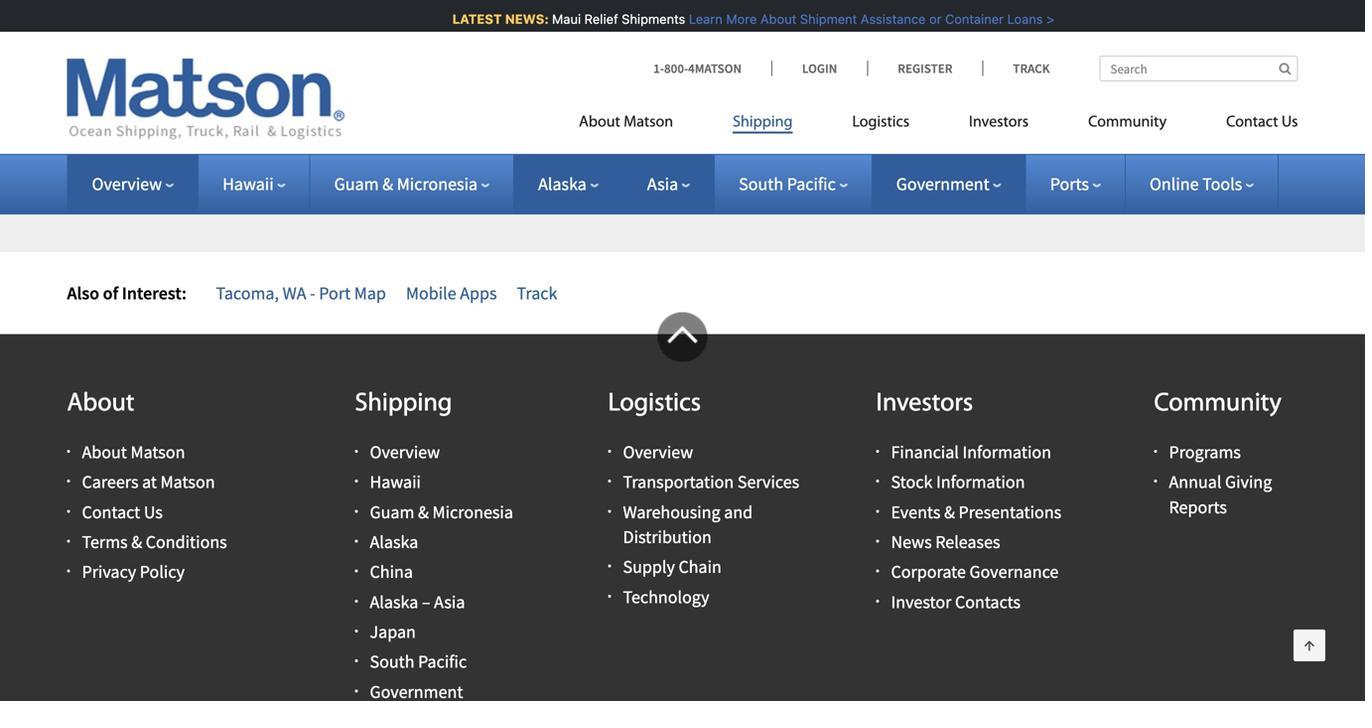 Task type: vqa. For each thing, say whether or not it's contained in the screenshot.
Environmental Stewardship's Read More Link
no



Task type: describe. For each thing, give the bounding box(es) containing it.
policy
[[140, 561, 185, 583]]

port
[[319, 282, 351, 304]]

or
[[926, 11, 938, 26]]

also
[[67, 282, 99, 304]]

matson for about matson careers at matson contact us terms & conditions privacy policy
[[131, 441, 185, 463]]

privacy policy link
[[82, 561, 185, 583]]

at
[[142, 471, 157, 493]]

0 horizontal spatial contact us link
[[82, 501, 163, 523]]

asia link
[[648, 173, 691, 195]]

4matson
[[689, 60, 742, 76]]

800-
[[665, 60, 689, 76]]

-
[[310, 282, 316, 304]]

0 horizontal spatial south pacific link
[[370, 651, 467, 673]]

latest news: maui relief shipments learn more about shipment assistance or container loans >
[[448, 11, 1051, 26]]

investor
[[892, 591, 952, 613]]

overview link for shipping
[[370, 441, 440, 463]]

services
[[738, 471, 800, 493]]

tacoma,
[[216, 282, 279, 304]]

transportation
[[623, 471, 734, 493]]

japan
[[370, 621, 416, 643]]

contact us
[[1227, 115, 1299, 131]]

conditions
[[146, 531, 227, 553]]

learn
[[685, 11, 719, 26]]

annual giving reports link
[[1170, 471, 1273, 518]]

also of interest:
[[67, 282, 187, 304]]

maui
[[548, 11, 577, 26]]

mobile
[[406, 282, 457, 304]]

top menu navigation
[[579, 105, 1299, 146]]

alaska link for asia "link"
[[539, 173, 599, 195]]

mobile apps link
[[406, 282, 497, 304]]

financial information link
[[892, 441, 1052, 463]]

apps
[[460, 282, 497, 304]]

loans
[[1004, 11, 1039, 26]]

investors inside top menu navigation
[[970, 115, 1029, 131]]

logistics link
[[823, 105, 940, 146]]

guam & micronesia link for china link at the left bottom
[[370, 501, 514, 523]]

micronesia inside the overview hawaii guam & micronesia alaska china alaska – asia japan south pacific
[[433, 501, 514, 523]]

japan link
[[370, 621, 416, 643]]

annual
[[1170, 471, 1222, 493]]

events & presentations link
[[892, 501, 1062, 523]]

investors link
[[940, 105, 1059, 146]]

overview for overview transportation services warehousing and distribution supply chain technology
[[623, 441, 694, 463]]

hawaii link for guam & micronesia link related to china link at the left bottom
[[370, 471, 421, 493]]

register link
[[868, 60, 983, 76]]

supply
[[623, 556, 675, 578]]

1 vertical spatial information
[[937, 471, 1026, 493]]

technology link
[[623, 586, 710, 608]]

map
[[354, 282, 386, 304]]

overview hawaii guam & micronesia alaska china alaska – asia japan south pacific
[[370, 441, 514, 673]]

shipment
[[796, 11, 853, 26]]

pacific inside the overview hawaii guam & micronesia alaska china alaska – asia japan south pacific
[[418, 651, 467, 673]]

governance
[[970, 561, 1059, 583]]

1-
[[654, 60, 665, 76]]

0 vertical spatial contact us link
[[1197, 105, 1299, 146]]

careers at matson link
[[82, 471, 215, 493]]

1 vertical spatial alaska
[[370, 531, 419, 553]]

–
[[422, 591, 431, 613]]

online
[[1150, 173, 1200, 195]]

china
[[370, 561, 413, 583]]

corporate governance link
[[892, 561, 1059, 583]]

guam & micronesia link for asia "link"
[[334, 173, 490, 195]]

alaska – asia link
[[370, 591, 465, 613]]

events
[[892, 501, 941, 523]]

contact inside top menu navigation
[[1227, 115, 1279, 131]]

contact inside about matson careers at matson contact us terms & conditions privacy policy
[[82, 501, 140, 523]]

& inside about matson careers at matson contact us terms & conditions privacy policy
[[131, 531, 142, 553]]

>
[[1043, 11, 1051, 26]]

about matson link for shipping 'link'
[[579, 105, 703, 146]]

guam & micronesia
[[334, 173, 478, 195]]

south pacific
[[739, 173, 836, 195]]

0 vertical spatial asia
[[648, 173, 679, 195]]

1 horizontal spatial track link
[[983, 60, 1051, 76]]

1 horizontal spatial south
[[739, 173, 784, 195]]

0 horizontal spatial track
[[517, 282, 558, 304]]

contacts
[[956, 591, 1021, 613]]

hawaii inside the overview hawaii guam & micronesia alaska china alaska – asia japan south pacific
[[370, 471, 421, 493]]

search image
[[1280, 62, 1292, 75]]

about matson
[[579, 115, 674, 131]]

community inside top menu navigation
[[1089, 115, 1167, 131]]

investor contacts link
[[892, 591, 1021, 613]]

2 vertical spatial alaska
[[370, 591, 419, 613]]

search
[[171, 16, 233, 38]]

& inside financial information stock information events & presentations news releases corporate governance investor contacts
[[945, 501, 956, 523]]

of
[[103, 282, 118, 304]]

1 horizontal spatial track
[[1014, 60, 1051, 76]]

online tools
[[1150, 173, 1243, 195]]

financial
[[892, 441, 960, 463]]

tools
[[1203, 173, 1243, 195]]

1-800-4matson
[[654, 60, 742, 76]]

transportation services link
[[623, 471, 800, 493]]

mobile apps
[[406, 282, 497, 304]]

Search search field
[[1100, 56, 1299, 81]]

0 horizontal spatial overview link
[[92, 173, 174, 195]]



Task type: locate. For each thing, give the bounding box(es) containing it.
1 vertical spatial about matson link
[[82, 441, 185, 463]]

1 vertical spatial shipping
[[355, 392, 452, 417]]

track
[[1014, 60, 1051, 76], [517, 282, 558, 304]]

contact down careers
[[82, 501, 140, 523]]

about matson link inside footer
[[82, 441, 185, 463]]

about matson link down 1- at the left top
[[579, 105, 703, 146]]

community up "programs"
[[1155, 392, 1282, 417]]

matson
[[624, 115, 674, 131], [131, 441, 185, 463], [161, 471, 215, 493]]

shipping inside 'link'
[[733, 115, 793, 131]]

asia inside the overview hawaii guam & micronesia alaska china alaska – asia japan south pacific
[[434, 591, 465, 613]]

more
[[722, 11, 753, 26]]

0 vertical spatial micronesia
[[397, 173, 478, 195]]

1 horizontal spatial hawaii link
[[370, 471, 421, 493]]

0 vertical spatial track
[[1014, 60, 1051, 76]]

guam & micronesia link
[[334, 173, 490, 195], [370, 501, 514, 523]]

2 horizontal spatial overview
[[623, 441, 694, 463]]

hawaii up china
[[370, 471, 421, 493]]

matson up the at
[[131, 441, 185, 463]]

0 vertical spatial south pacific link
[[739, 173, 848, 195]]

0 vertical spatial community
[[1089, 115, 1167, 131]]

pacific down shipping 'link'
[[788, 173, 836, 195]]

news:
[[501, 11, 545, 26]]

0 vertical spatial investors
[[970, 115, 1029, 131]]

0 horizontal spatial us
[[144, 501, 163, 523]]

overview
[[92, 173, 162, 195], [370, 441, 440, 463], [623, 441, 694, 463]]

None search field
[[1100, 56, 1299, 81]]

chain
[[679, 556, 722, 578]]

1 vertical spatial contact us link
[[82, 501, 163, 523]]

south pacific link down "japan" link
[[370, 651, 467, 673]]

alaska link for china link at the left bottom
[[370, 531, 419, 553]]

alaska link
[[539, 173, 599, 195], [370, 531, 419, 553]]

warehousing and distribution link
[[623, 501, 753, 548]]

1 horizontal spatial overview
[[370, 441, 440, 463]]

0 horizontal spatial south
[[370, 651, 415, 673]]

shipping link
[[703, 105, 823, 146]]

tacoma, wa - port map link
[[216, 282, 386, 304]]

contact us link up tools at the right top of page
[[1197, 105, 1299, 146]]

privacy
[[82, 561, 136, 583]]

us up terms & conditions "link"
[[144, 501, 163, 523]]

1 vertical spatial south
[[370, 651, 415, 673]]

reports
[[1170, 496, 1228, 518]]

south pacific link down shipping 'link'
[[739, 173, 848, 195]]

interest:
[[122, 282, 187, 304]]

1 vertical spatial hawaii
[[370, 471, 421, 493]]

1 vertical spatial logistics
[[608, 392, 701, 417]]

search button
[[91, 1, 313, 54]]

contact us link down careers
[[82, 501, 163, 523]]

community inside footer
[[1155, 392, 1282, 417]]

0 vertical spatial matson
[[624, 115, 674, 131]]

1 horizontal spatial south pacific link
[[739, 173, 848, 195]]

ports link
[[1051, 173, 1102, 195]]

1 horizontal spatial contact
[[1227, 115, 1279, 131]]

south inside the overview hawaii guam & micronesia alaska china alaska – asia japan south pacific
[[370, 651, 415, 673]]

& inside the overview hawaii guam & micronesia alaska china alaska – asia japan south pacific
[[418, 501, 429, 523]]

0 horizontal spatial logistics
[[608, 392, 701, 417]]

financial information stock information events & presentations news releases corporate governance investor contacts
[[892, 441, 1062, 613]]

container
[[942, 11, 1000, 26]]

0 vertical spatial guam & micronesia link
[[334, 173, 490, 195]]

logistics down the register link
[[853, 115, 910, 131]]

releases
[[936, 531, 1001, 553]]

1 horizontal spatial pacific
[[788, 173, 836, 195]]

login link
[[772, 60, 868, 76]]

china link
[[370, 561, 413, 583]]

us inside about matson careers at matson contact us terms & conditions privacy policy
[[144, 501, 163, 523]]

about matson link
[[579, 105, 703, 146], [82, 441, 185, 463]]

0 vertical spatial south
[[739, 173, 784, 195]]

alaska down about matson
[[539, 173, 587, 195]]

overview for overview
[[92, 173, 162, 195]]

warehousing
[[623, 501, 721, 523]]

0 horizontal spatial hawaii link
[[223, 173, 286, 195]]

about inside about matson careers at matson contact us terms & conditions privacy policy
[[82, 441, 127, 463]]

us inside top menu navigation
[[1282, 115, 1299, 131]]

programs annual giving reports
[[1170, 441, 1273, 518]]

0 horizontal spatial asia
[[434, 591, 465, 613]]

overview link
[[92, 173, 174, 195], [370, 441, 440, 463], [623, 441, 694, 463]]

matson right the at
[[161, 471, 215, 493]]

matson inside top menu navigation
[[624, 115, 674, 131]]

stock information link
[[892, 471, 1026, 493]]

supply chain link
[[623, 556, 722, 578]]

asia right – at the left bottom
[[434, 591, 465, 613]]

information
[[963, 441, 1052, 463], [937, 471, 1026, 493]]

terms & conditions link
[[82, 531, 227, 553]]

0 vertical spatial pacific
[[788, 173, 836, 195]]

terms
[[82, 531, 128, 553]]

1 horizontal spatial alaska link
[[539, 173, 599, 195]]

backtop image
[[658, 313, 708, 362]]

0 vertical spatial hawaii
[[223, 173, 274, 195]]

logistics inside top menu navigation
[[853, 115, 910, 131]]

0 vertical spatial track link
[[983, 60, 1051, 76]]

track down loans
[[1014, 60, 1051, 76]]

footer
[[0, 313, 1366, 701]]

0 vertical spatial shipping
[[733, 115, 793, 131]]

0 vertical spatial alaska
[[539, 173, 587, 195]]

2 horizontal spatial overview link
[[623, 441, 694, 463]]

news
[[892, 531, 932, 553]]

1 vertical spatial track link
[[517, 282, 558, 304]]

1 vertical spatial alaska link
[[370, 531, 419, 553]]

online tools link
[[1150, 173, 1255, 195]]

programs link
[[1170, 441, 1242, 463]]

1 vertical spatial guam & micronesia link
[[370, 501, 514, 523]]

micronesia
[[397, 173, 478, 195], [433, 501, 514, 523]]

tacoma, wa - port map
[[216, 282, 386, 304]]

overview for overview hawaii guam & micronesia alaska china alaska – asia japan south pacific
[[370, 441, 440, 463]]

pacific
[[788, 173, 836, 195], [418, 651, 467, 673]]

1 vertical spatial south pacific link
[[370, 651, 467, 673]]

logistics
[[853, 115, 910, 131], [608, 392, 701, 417]]

presentations
[[959, 501, 1062, 523]]

1 vertical spatial matson
[[131, 441, 185, 463]]

0 vertical spatial about matson link
[[579, 105, 703, 146]]

assistance
[[857, 11, 922, 26]]

1 horizontal spatial contact us link
[[1197, 105, 1299, 146]]

asia
[[648, 173, 679, 195], [434, 591, 465, 613]]

1 vertical spatial us
[[144, 501, 163, 523]]

wa
[[283, 282, 306, 304]]

contact
[[1227, 115, 1279, 131], [82, 501, 140, 523]]

south down shipping 'link'
[[739, 173, 784, 195]]

1 vertical spatial community
[[1155, 392, 1282, 417]]

1 horizontal spatial shipping
[[733, 115, 793, 131]]

guam inside the overview hawaii guam & micronesia alaska china alaska – asia japan south pacific
[[370, 501, 415, 523]]

1 horizontal spatial hawaii
[[370, 471, 421, 493]]

alaska up japan
[[370, 591, 419, 613]]

information up events & presentations link
[[937, 471, 1026, 493]]

1-800-4matson link
[[654, 60, 772, 76]]

programs
[[1170, 441, 1242, 463]]

0 vertical spatial logistics
[[853, 115, 910, 131]]

shipments
[[618, 11, 682, 26]]

about for about matson
[[579, 115, 621, 131]]

government link
[[897, 173, 1002, 195]]

overview link for logistics
[[623, 441, 694, 463]]

0 vertical spatial hawaii link
[[223, 173, 286, 195]]

asia down about matson
[[648, 173, 679, 195]]

2 vertical spatial matson
[[161, 471, 215, 493]]

0 horizontal spatial contact
[[82, 501, 140, 523]]

corporate
[[892, 561, 967, 583]]

1 horizontal spatial asia
[[648, 173, 679, 195]]

investors up the government link
[[970, 115, 1029, 131]]

hawaii link for asia "link" guam & micronesia link
[[223, 173, 286, 195]]

latest
[[448, 11, 498, 26]]

us
[[1282, 115, 1299, 131], [144, 501, 163, 523]]

news releases link
[[892, 531, 1001, 553]]

1 vertical spatial contact
[[82, 501, 140, 523]]

login
[[803, 60, 838, 76]]

giving
[[1226, 471, 1273, 493]]

and
[[724, 501, 753, 523]]

1 vertical spatial guam
[[370, 501, 415, 523]]

track link
[[983, 60, 1051, 76], [517, 282, 558, 304]]

0 horizontal spatial shipping
[[355, 392, 452, 417]]

investors up financial
[[877, 392, 974, 417]]

investors inside footer
[[877, 392, 974, 417]]

investors
[[970, 115, 1029, 131], [877, 392, 974, 417]]

0 vertical spatial guam
[[334, 173, 379, 195]]

technology
[[623, 586, 710, 608]]

0 horizontal spatial pacific
[[418, 651, 467, 673]]

1 vertical spatial asia
[[434, 591, 465, 613]]

matson for about matson
[[624, 115, 674, 131]]

hawaii down blue matson logo with ocean, shipping, truck, rail and logistics written beneath it.
[[223, 173, 274, 195]]

blue matson logo with ocean, shipping, truck, rail and logistics written beneath it. image
[[67, 59, 345, 140]]

track link right apps
[[517, 282, 558, 304]]

0 vertical spatial contact
[[1227, 115, 1279, 131]]

us down search image
[[1282, 115, 1299, 131]]

stock
[[892, 471, 933, 493]]

overview inside the overview hawaii guam & micronesia alaska china alaska – asia japan south pacific
[[370, 441, 440, 463]]

about matson link up careers at matson link
[[82, 441, 185, 463]]

1 vertical spatial hawaii link
[[370, 471, 421, 493]]

government
[[897, 173, 990, 195]]

1 vertical spatial track
[[517, 282, 558, 304]]

1 vertical spatial pacific
[[418, 651, 467, 673]]

shipping
[[733, 115, 793, 131], [355, 392, 452, 417]]

logistics down backtop image
[[608, 392, 701, 417]]

overview inside overview transportation services warehousing and distribution supply chain technology
[[623, 441, 694, 463]]

&
[[383, 173, 394, 195], [418, 501, 429, 523], [945, 501, 956, 523], [131, 531, 142, 553]]

register
[[898, 60, 953, 76]]

about for about
[[67, 392, 135, 417]]

0 horizontal spatial overview
[[92, 173, 162, 195]]

about matson careers at matson contact us terms & conditions privacy policy
[[82, 441, 227, 583]]

about matson link for careers at matson link
[[82, 441, 185, 463]]

1 vertical spatial micronesia
[[433, 501, 514, 523]]

contact up tools at the right top of page
[[1227, 115, 1279, 131]]

community up online
[[1089, 115, 1167, 131]]

1 horizontal spatial overview link
[[370, 441, 440, 463]]

0 vertical spatial us
[[1282, 115, 1299, 131]]

hawaii link down blue matson logo with ocean, shipping, truck, rail and logistics written beneath it.
[[223, 173, 286, 195]]

careers
[[82, 471, 139, 493]]

ports
[[1051, 173, 1090, 195]]

track right apps
[[517, 282, 558, 304]]

learn more about shipment assistance or container loans > link
[[685, 11, 1051, 26]]

guam
[[334, 173, 379, 195], [370, 501, 415, 523]]

alaska link down about matson
[[539, 173, 599, 195]]

community link
[[1059, 105, 1197, 146]]

0 horizontal spatial about matson link
[[82, 441, 185, 463]]

pacific down – at the left bottom
[[418, 651, 467, 673]]

0 vertical spatial information
[[963, 441, 1052, 463]]

hawaii link up china
[[370, 471, 421, 493]]

alaska link up china
[[370, 531, 419, 553]]

about for about matson careers at matson contact us terms & conditions privacy policy
[[82, 441, 127, 463]]

distribution
[[623, 526, 712, 548]]

0 horizontal spatial track link
[[517, 282, 558, 304]]

1 vertical spatial investors
[[877, 392, 974, 417]]

matson down 1- at the left top
[[624, 115, 674, 131]]

overview transportation services warehousing and distribution supply chain technology
[[623, 441, 800, 608]]

south down "japan" link
[[370, 651, 415, 673]]

track link down loans
[[983, 60, 1051, 76]]

about
[[757, 11, 793, 26], [579, 115, 621, 131], [67, 392, 135, 417], [82, 441, 127, 463]]

alaska up china
[[370, 531, 419, 553]]

1 horizontal spatial us
[[1282, 115, 1299, 131]]

1 horizontal spatial logistics
[[853, 115, 910, 131]]

0 vertical spatial alaska link
[[539, 173, 599, 195]]

0 horizontal spatial hawaii
[[223, 173, 274, 195]]

information up stock information link
[[963, 441, 1052, 463]]

footer containing about
[[0, 313, 1366, 701]]

south pacific link
[[739, 173, 848, 195], [370, 651, 467, 673]]

1 horizontal spatial about matson link
[[579, 105, 703, 146]]

0 horizontal spatial alaska link
[[370, 531, 419, 553]]

about inside top menu navigation
[[579, 115, 621, 131]]



